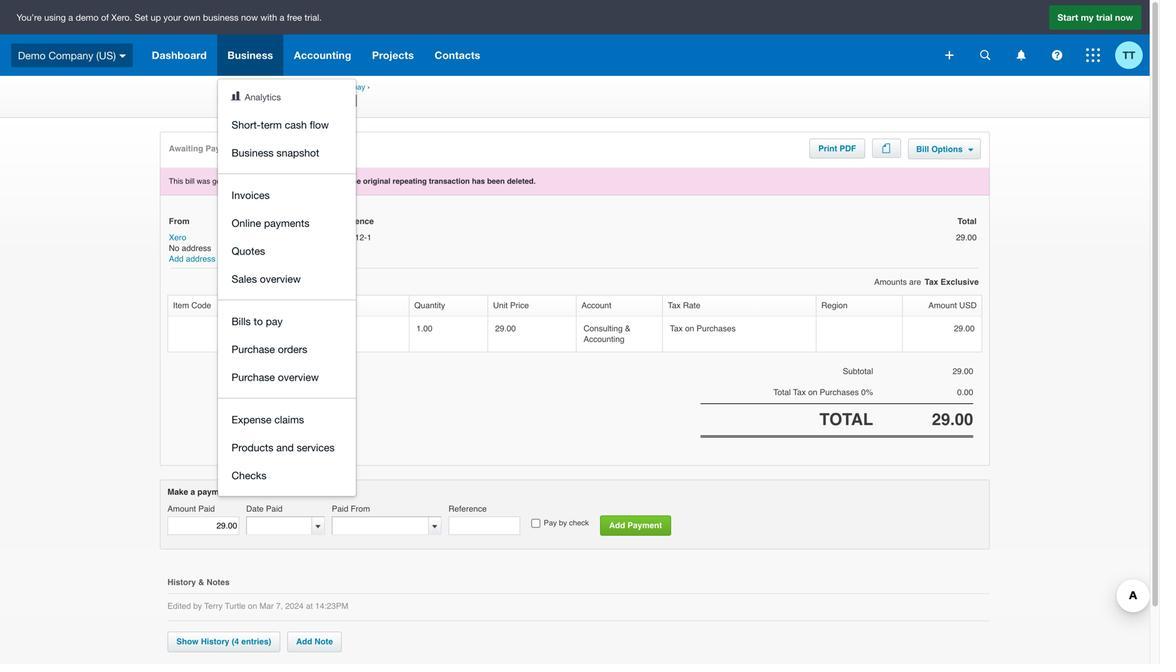 Task type: describe. For each thing, give the bounding box(es) containing it.
reference rpt612-1
[[334, 217, 374, 243]]

1 inside reference rpt612-1
[[367, 233, 372, 243]]

purchase for purchase overview
[[232, 371, 275, 384]]

unit price
[[493, 301, 529, 311]]

by for check
[[559, 519, 567, 528]]

are
[[909, 278, 921, 287]]

add note link
[[287, 633, 342, 653]]

total for total tax on purchases 0%
[[773, 388, 791, 398]]

banner containing dashboard
[[0, 0, 1150, 497]]

rpt612- inside reference rpt612-1
[[334, 233, 367, 243]]

1 now from the left
[[241, 12, 258, 23]]

payments
[[264, 217, 310, 229]]

show
[[176, 638, 199, 648]]

orders
[[278, 344, 307, 356]]

short-term cash flow link
[[218, 111, 356, 139]]

purchase orders link
[[218, 336, 356, 364]]

a right using
[[68, 12, 73, 23]]

edited by terry turtle on mar 7, 2024 at 14:23pm
[[167, 602, 348, 612]]

turtle
[[225, 602, 246, 612]]

7,
[[276, 602, 283, 612]]

purchase for purchase orders
[[232, 344, 275, 356]]

0 horizontal spatial history
[[167, 578, 196, 588]]

Reference text field
[[448, 517, 520, 536]]

total 29.00
[[956, 217, 977, 243]]

payment for awaiting payment
[[206, 144, 240, 154]]

1 vertical spatial bills to pay link
[[218, 308, 356, 336]]

amount usd
[[928, 301, 977, 311]]

add note
[[296, 638, 333, 648]]

payment for add payment
[[627, 521, 662, 531]]

own
[[184, 12, 200, 23]]

products and services
[[232, 442, 335, 454]]

no
[[169, 244, 179, 253]]

this bill was generated from a repeating transaction. the original repeating transaction has been deleted.
[[169, 177, 536, 186]]

consulting
[[584, 324, 623, 334]]

entries)
[[241, 638, 271, 648]]

tax right the are
[[925, 278, 938, 287]]

add payment link
[[600, 516, 671, 537]]

0 horizontal spatial svg image
[[945, 51, 954, 59]]

bills for bills to pay › bill rpt612-1
[[328, 83, 342, 91]]

1 vertical spatial address
[[186, 255, 215, 264]]

at
[[306, 602, 313, 612]]

total
[[819, 411, 873, 430]]

note
[[315, 638, 333, 648]]

checks link
[[218, 462, 356, 490]]

amounts
[[874, 278, 907, 287]]

price
[[510, 301, 529, 311]]

2 horizontal spatial svg image
[[1017, 50, 1026, 60]]

purchase orders
[[232, 344, 307, 356]]

short-term cash flow
[[232, 119, 329, 131]]

business for business
[[227, 49, 273, 61]]

up
[[151, 12, 161, 23]]

account
[[581, 301, 611, 311]]

checks
[[232, 470, 267, 482]]

svg image inside demo company (us) popup button
[[119, 54, 126, 58]]

1 horizontal spatial svg image
[[1052, 50, 1062, 60]]

code
[[191, 301, 211, 311]]

Amount Paid text field
[[167, 517, 239, 536]]

check
[[569, 519, 589, 528]]

rate
[[683, 301, 700, 311]]

total tax on purchases 0%
[[773, 388, 873, 398]]

and
[[276, 442, 294, 454]]

projects button
[[362, 35, 424, 76]]

from
[[249, 177, 264, 186]]

tt
[[1123, 49, 1135, 61]]

Pay by check checkbox
[[531, 520, 540, 529]]

add inside the from xero no address add address date
[[169, 255, 184, 264]]

notes
[[207, 578, 230, 588]]

demo company (us)
[[18, 49, 116, 61]]

a left free
[[280, 12, 284, 23]]

dashboard
[[152, 49, 207, 61]]

2 repeating from the left
[[393, 177, 427, 186]]

1 inside bills to pay › bill rpt612-1
[[350, 91, 360, 110]]

a right the 'make'
[[190, 488, 195, 497]]

2 horizontal spatial svg image
[[1086, 48, 1100, 62]]

description
[[266, 301, 307, 311]]

to for bills to pay › bill rpt612-1
[[345, 83, 351, 91]]

to for bills to pay
[[254, 316, 263, 328]]

total for total 29.00
[[958, 217, 977, 226]]

consulting & accounting
[[584, 324, 631, 345]]

expense claims
[[232, 414, 304, 426]]

print pdf link
[[810, 139, 864, 158]]

bills to pay › bill rpt612-1
[[254, 83, 372, 110]]

business snapshot
[[232, 147, 319, 159]]

payment
[[197, 488, 231, 497]]

list box inside banner
[[218, 79, 356, 497]]

quotes link
[[218, 237, 356, 265]]

due
[[278, 217, 294, 226]]

options
[[931, 145, 963, 154]]

been
[[487, 177, 505, 186]]

make
[[167, 488, 188, 497]]

analytics
[[245, 92, 281, 103]]

subtotal
[[843, 367, 873, 377]]

expense claims link
[[218, 406, 356, 434]]

print
[[818, 144, 837, 154]]

the
[[347, 177, 361, 186]]

tax down tax rate
[[670, 324, 683, 334]]

demo
[[18, 49, 46, 61]]

dashboard link
[[141, 35, 217, 76]]

reference for reference
[[448, 505, 487, 514]]

accounting inside popup button
[[294, 49, 351, 61]]

date inside the from xero no address add address date
[[222, 217, 240, 226]]

was
[[197, 177, 210, 186]]

my
[[1081, 12, 1094, 23]]

reference for reference rpt612-1
[[334, 217, 374, 226]]

generated
[[212, 177, 247, 186]]

claims
[[274, 414, 304, 426]]

1 horizontal spatial history
[[201, 638, 229, 648]]

1.00
[[416, 324, 432, 334]]

flow
[[310, 119, 329, 131]]

you're using a demo of xero. set up your own business now with a free trial.
[[17, 12, 322, 23]]

trial.
[[305, 12, 322, 23]]

paid from
[[332, 505, 370, 514]]

pdf
[[840, 144, 856, 154]]

projects
[[372, 49, 414, 61]]

sales
[[232, 273, 257, 285]]

paid for amount paid
[[198, 505, 215, 514]]

amounts are tax exclusive
[[874, 278, 979, 287]]



Task type: locate. For each thing, give the bounding box(es) containing it.
& inside consulting & accounting
[[625, 324, 631, 334]]

business
[[203, 12, 239, 23]]

2 now from the left
[[1115, 12, 1133, 23]]

has
[[472, 177, 485, 186]]

bills for bills to pay
[[232, 316, 251, 328]]

pay down the description
[[266, 316, 283, 328]]

0.00
[[957, 388, 973, 398]]

1 horizontal spatial svg image
[[980, 50, 991, 60]]

amount paid
[[167, 505, 215, 514]]

2 vertical spatial on
[[248, 602, 257, 612]]

on
[[685, 324, 694, 334], [808, 388, 817, 398], [248, 602, 257, 612]]

&
[[625, 324, 631, 334], [198, 578, 204, 588]]

on left 0%
[[808, 388, 817, 398]]

business for business snapshot
[[232, 147, 274, 159]]

accounting down consulting
[[584, 335, 625, 345]]

1 vertical spatial add
[[609, 521, 625, 531]]

accounting inside consulting & accounting
[[584, 335, 625, 345]]

paid down checks link
[[332, 505, 348, 514]]

1 horizontal spatial amount
[[928, 301, 957, 311]]

amount for amount paid
[[167, 505, 196, 514]]

2 purchase from the top
[[232, 371, 275, 384]]

quantity
[[414, 301, 445, 311]]

history left (4
[[201, 638, 229, 648]]

0 vertical spatial total
[[958, 217, 977, 226]]

item code
[[173, 301, 211, 311]]

0 vertical spatial purchases
[[697, 324, 736, 334]]

1 horizontal spatial on
[[685, 324, 694, 334]]

pay inside bills to pay › bill rpt612-1
[[353, 83, 365, 91]]

payment right the check
[[627, 521, 662, 531]]

1 vertical spatial bills
[[232, 316, 251, 328]]

bill
[[185, 177, 195, 186]]

accounting
[[294, 49, 351, 61], [584, 335, 625, 345]]

tax rate
[[668, 301, 700, 311]]

svg image
[[1086, 48, 1100, 62], [1052, 50, 1062, 60], [119, 54, 126, 58]]

0 vertical spatial on
[[685, 324, 694, 334]]

services
[[297, 442, 335, 454]]

1 horizontal spatial total
[[958, 217, 977, 226]]

1 horizontal spatial by
[[559, 519, 567, 528]]

svg image down start
[[1052, 50, 1062, 60]]

xero link
[[169, 233, 186, 243]]

0 vertical spatial history
[[167, 578, 196, 588]]

address down the "xero" link
[[186, 255, 215, 264]]

1 vertical spatial payment
[[627, 521, 662, 531]]

on down rate
[[685, 324, 694, 334]]

business inside list box
[[232, 147, 274, 159]]

29.00 down unit
[[495, 324, 516, 334]]

0 vertical spatial &
[[625, 324, 631, 334]]

29.00 down 0.00
[[932, 411, 973, 430]]

from
[[169, 217, 190, 226], [351, 505, 370, 514]]

1 horizontal spatial to
[[345, 83, 351, 91]]

purchases down rate
[[697, 324, 736, 334]]

total
[[958, 217, 977, 226], [773, 388, 791, 398]]

rpt612-
[[284, 91, 350, 110], [334, 233, 367, 243]]

group inside banner
[[218, 79, 356, 497]]

0 horizontal spatial total
[[773, 388, 791, 398]]

1 vertical spatial reference
[[448, 505, 487, 514]]

1 horizontal spatial bills
[[328, 83, 342, 91]]

None text field
[[332, 518, 428, 535]]

1 vertical spatial to
[[254, 316, 263, 328]]

29.00 down usd
[[954, 324, 975, 334]]

1 vertical spatial business
[[232, 147, 274, 159]]

purchase down bills to pay
[[232, 344, 275, 356]]

to
[[345, 83, 351, 91], [254, 316, 263, 328]]

pay
[[353, 83, 365, 91], [266, 316, 283, 328]]

history up edited on the bottom left of the page
[[167, 578, 196, 588]]

0 vertical spatial pay
[[353, 83, 365, 91]]

due date
[[278, 217, 314, 226]]

svg image right (us)
[[119, 54, 126, 58]]

29.00 up 'exclusive'
[[956, 233, 977, 243]]

purchases
[[697, 324, 736, 334], [820, 388, 859, 398]]

0 horizontal spatial amount
[[167, 505, 196, 514]]

(4
[[232, 638, 239, 648]]

1 paid from the left
[[198, 505, 215, 514]]

bill options
[[916, 145, 965, 154]]

0 horizontal spatial purchases
[[697, 324, 736, 334]]

overview up the description
[[260, 273, 301, 285]]

1 vertical spatial overview
[[278, 371, 319, 384]]

1 horizontal spatial bill
[[916, 145, 929, 154]]

to left "›"
[[345, 83, 351, 91]]

tax
[[925, 278, 938, 287], [668, 301, 681, 311], [670, 324, 683, 334], [793, 388, 806, 398]]

list box containing short-term cash flow
[[218, 79, 356, 497]]

pay for bills to pay
[[266, 316, 283, 328]]

1 horizontal spatial reference
[[448, 505, 487, 514]]

pay left "›"
[[353, 83, 365, 91]]

2024
[[285, 602, 304, 612]]

1 vertical spatial bill
[[916, 145, 929, 154]]

bills left "›"
[[328, 83, 342, 91]]

0 horizontal spatial bill
[[254, 91, 280, 110]]

a
[[68, 12, 73, 23], [280, 12, 284, 23], [266, 177, 270, 186], [190, 488, 195, 497]]

demo company (us) button
[[0, 35, 141, 76]]

add for add note
[[296, 638, 312, 648]]

0 vertical spatial add
[[169, 255, 184, 264]]

by right pay
[[559, 519, 567, 528]]

term
[[261, 119, 282, 131]]

pay inside group
[[266, 316, 283, 328]]

0 horizontal spatial pay
[[266, 316, 283, 328]]

pay for bills to pay › bill rpt612-1
[[353, 83, 365, 91]]

0 vertical spatial to
[[345, 83, 351, 91]]

bills to pay link
[[328, 83, 365, 91], [218, 308, 356, 336]]

bills
[[328, 83, 342, 91], [232, 316, 251, 328]]

item
[[173, 301, 189, 311]]

by for terry
[[193, 602, 202, 612]]

bill up term
[[254, 91, 280, 110]]

1 horizontal spatial 1
[[367, 233, 372, 243]]

0 horizontal spatial date
[[222, 217, 240, 226]]

bills to pay link up orders
[[218, 308, 356, 336]]

short-
[[232, 119, 261, 131]]

3 paid from the left
[[332, 505, 348, 514]]

paid up date paid text field at the bottom left of page
[[266, 505, 283, 514]]

show history (4 entries) link
[[167, 633, 280, 653]]

1 vertical spatial accounting
[[584, 335, 625, 345]]

purchase down the purchase orders
[[232, 371, 275, 384]]

subscription
[[299, 324, 343, 334]]

1 horizontal spatial &
[[625, 324, 631, 334]]

xero
[[169, 233, 186, 243]]

bill left options
[[916, 145, 929, 154]]

1 vertical spatial rpt612-
[[334, 233, 367, 243]]

rpt612- up flow
[[284, 91, 350, 110]]

0 horizontal spatial from
[[169, 217, 190, 226]]

add for add payment
[[609, 521, 625, 531]]

make a payment
[[167, 488, 231, 497]]

products
[[232, 442, 273, 454]]

header chart image
[[231, 91, 241, 100]]

purchase overview link
[[218, 364, 356, 392]]

0 vertical spatial business
[[227, 49, 273, 61]]

to left monthly
[[254, 316, 263, 328]]

address up add address link
[[182, 244, 211, 253]]

add right the check
[[609, 521, 625, 531]]

xero.
[[111, 12, 132, 23]]

1 vertical spatial by
[[193, 602, 202, 612]]

1 vertical spatial total
[[773, 388, 791, 398]]

1 down original
[[367, 233, 372, 243]]

0 horizontal spatial repeating
[[272, 177, 304, 186]]

1 horizontal spatial accounting
[[584, 335, 625, 345]]

1 horizontal spatial payment
[[627, 521, 662, 531]]

purchases left 0%
[[820, 388, 859, 398]]

transaction
[[429, 177, 470, 186]]

banner
[[0, 0, 1150, 497]]

1 horizontal spatial from
[[351, 505, 370, 514]]

by left terry
[[193, 602, 202, 612]]

online
[[232, 217, 261, 229]]

to inside group
[[254, 316, 263, 328]]

now right trial
[[1115, 12, 1133, 23]]

0 vertical spatial address
[[182, 244, 211, 253]]

1 vertical spatial purchase
[[232, 371, 275, 384]]

2 paid from the left
[[266, 505, 283, 514]]

monthly subscription
[[268, 324, 343, 334]]

0 horizontal spatial to
[[254, 316, 263, 328]]

show history (4 entries)
[[176, 638, 271, 648]]

cash
[[285, 119, 307, 131]]

0 horizontal spatial 1
[[350, 91, 360, 110]]

0 vertical spatial accounting
[[294, 49, 351, 61]]

rpt612- down this bill was generated from a repeating transaction. the original repeating transaction has been deleted.
[[334, 233, 367, 243]]

1 vertical spatial amount
[[167, 505, 196, 514]]

terry
[[204, 602, 223, 612]]

0 horizontal spatial add
[[169, 255, 184, 264]]

svg image left the tt
[[1086, 48, 1100, 62]]

mar
[[259, 602, 274, 612]]

2 horizontal spatial date
[[296, 217, 314, 226]]

contacts button
[[424, 35, 491, 76]]

add down no
[[169, 255, 184, 264]]

paid for date paid
[[266, 505, 283, 514]]

history & notes
[[167, 578, 230, 588]]

1 horizontal spatial repeating
[[393, 177, 427, 186]]

date up date paid text field at the bottom left of page
[[246, 505, 264, 514]]

usd
[[959, 301, 977, 311]]

sales overview link
[[218, 265, 356, 293]]

Date Paid text field
[[247, 518, 312, 535]]

1 horizontal spatial add
[[296, 638, 312, 648]]

amount down the 'make'
[[167, 505, 196, 514]]

you're
[[17, 12, 42, 23]]

accounting down 'trial.'
[[294, 49, 351, 61]]

1 vertical spatial 1
[[367, 233, 372, 243]]

bills inside bills to pay › bill rpt612-1
[[328, 83, 342, 91]]

trial
[[1096, 12, 1113, 23]]

0 horizontal spatial &
[[198, 578, 204, 588]]

1 horizontal spatial paid
[[266, 505, 283, 514]]

2 horizontal spatial paid
[[332, 505, 348, 514]]

1 vertical spatial on
[[808, 388, 817, 398]]

total inside the total 29.00
[[958, 217, 977, 226]]

reference up reference text box in the left bottom of the page
[[448, 505, 487, 514]]

business down with
[[227, 49, 273, 61]]

add left note
[[296, 638, 312, 648]]

paid up amount paid text field on the left
[[198, 505, 215, 514]]

to inside bills to pay › bill rpt612-1
[[345, 83, 351, 91]]

group containing short-term cash flow
[[218, 79, 356, 497]]

now left with
[[241, 12, 258, 23]]

edited
[[167, 602, 191, 612]]

svg image
[[980, 50, 991, 60], [1017, 50, 1026, 60], [945, 51, 954, 59]]

0 vertical spatial bills to pay link
[[328, 83, 365, 91]]

tax left 0%
[[793, 388, 806, 398]]

29.00 up 0.00
[[953, 367, 973, 377]]

1 horizontal spatial purchases
[[820, 388, 859, 398]]

0 horizontal spatial by
[[193, 602, 202, 612]]

overview down orders
[[278, 371, 319, 384]]

& right consulting
[[625, 324, 631, 334]]

0 vertical spatial overview
[[260, 273, 301, 285]]

0 horizontal spatial accounting
[[294, 49, 351, 61]]

unit
[[493, 301, 508, 311]]

amount for amount usd
[[928, 301, 957, 311]]

& left notes
[[198, 578, 204, 588]]

your
[[163, 12, 181, 23]]

set
[[135, 12, 148, 23]]

1 vertical spatial history
[[201, 638, 229, 648]]

0 horizontal spatial payment
[[206, 144, 240, 154]]

business down short-
[[232, 147, 274, 159]]

date paid
[[246, 505, 283, 514]]

0 vertical spatial bill
[[254, 91, 280, 110]]

2 vertical spatial add
[[296, 638, 312, 648]]

1 horizontal spatial pay
[[353, 83, 365, 91]]

0 vertical spatial purchase
[[232, 344, 275, 356]]

0 horizontal spatial now
[[241, 12, 258, 23]]

rpt612- inside bills to pay › bill rpt612-1
[[284, 91, 350, 110]]

0 vertical spatial amount
[[928, 301, 957, 311]]

add payment
[[609, 521, 662, 531]]

0 horizontal spatial on
[[248, 602, 257, 612]]

& for notes
[[198, 578, 204, 588]]

repeating right original
[[393, 177, 427, 186]]

0 vertical spatial from
[[169, 217, 190, 226]]

bills inside list box
[[232, 316, 251, 328]]

2 horizontal spatial add
[[609, 521, 625, 531]]

1 horizontal spatial now
[[1115, 12, 1133, 23]]

1 left "›"
[[350, 91, 360, 110]]

0 vertical spatial payment
[[206, 144, 240, 154]]

payment up generated
[[206, 144, 240, 154]]

amount left usd
[[928, 301, 957, 311]]

a right from
[[266, 177, 270, 186]]

pay by check
[[544, 519, 589, 528]]

& for accounting
[[625, 324, 631, 334]]

demo
[[76, 12, 99, 23]]

0 vertical spatial reference
[[334, 217, 374, 226]]

overview for sales overview
[[260, 273, 301, 285]]

0 horizontal spatial reference
[[334, 217, 374, 226]]

now
[[241, 12, 258, 23], [1115, 12, 1133, 23]]

bill inside bills to pay › bill rpt612-1
[[254, 91, 280, 110]]

from inside the from xero no address add address date
[[169, 217, 190, 226]]

date down invoices at the left
[[222, 217, 240, 226]]

purchase inside purchase overview link
[[232, 371, 275, 384]]

this
[[169, 177, 183, 186]]

bills up the purchase orders
[[232, 316, 251, 328]]

date
[[222, 217, 240, 226], [296, 217, 314, 226], [246, 505, 264, 514]]

business inside dropdown button
[[227, 49, 273, 61]]

by
[[559, 519, 567, 528], [193, 602, 202, 612]]

0 vertical spatial by
[[559, 519, 567, 528]]

0 horizontal spatial svg image
[[119, 54, 126, 58]]

group
[[218, 79, 356, 497]]

1 repeating from the left
[[272, 177, 304, 186]]

reference down the
[[334, 217, 374, 226]]

1
[[350, 91, 360, 110], [367, 233, 372, 243]]

on left mar
[[248, 602, 257, 612]]

1 vertical spatial purchases
[[820, 388, 859, 398]]

overview
[[260, 273, 301, 285], [278, 371, 319, 384]]

purchase
[[232, 344, 275, 356], [232, 371, 275, 384]]

repeating
[[272, 177, 304, 186], [393, 177, 427, 186]]

0 vertical spatial rpt612-
[[284, 91, 350, 110]]

1 purchase from the top
[[232, 344, 275, 356]]

tax left rate
[[668, 301, 681, 311]]

0 horizontal spatial paid
[[198, 505, 215, 514]]

1 vertical spatial from
[[351, 505, 370, 514]]

date right due
[[296, 217, 314, 226]]

1 vertical spatial &
[[198, 578, 204, 588]]

purchase inside purchase orders link
[[232, 344, 275, 356]]

0 vertical spatial bills
[[328, 83, 342, 91]]

from xero no address add address date
[[169, 217, 240, 264]]

›
[[367, 83, 370, 91]]

bills to pay link left "›"
[[328, 83, 365, 91]]

monthly
[[268, 324, 297, 334]]

amount
[[928, 301, 957, 311], [167, 505, 196, 514]]

list box
[[218, 79, 356, 497]]

(us)
[[96, 49, 116, 61]]

free
[[287, 12, 302, 23]]

0 horizontal spatial bills
[[232, 316, 251, 328]]

repeating down business snapshot link
[[272, 177, 304, 186]]

0%
[[861, 388, 873, 398]]

2 horizontal spatial on
[[808, 388, 817, 398]]

1 horizontal spatial date
[[246, 505, 264, 514]]

transaction.
[[306, 177, 345, 186]]

29.00
[[956, 233, 977, 243], [495, 324, 516, 334], [954, 324, 975, 334], [953, 367, 973, 377], [932, 411, 973, 430]]

1 vertical spatial pay
[[266, 316, 283, 328]]

0 vertical spatial 1
[[350, 91, 360, 110]]

overview for purchase overview
[[278, 371, 319, 384]]



Task type: vqa. For each thing, say whether or not it's contained in the screenshot.
the bottom 'Payment'
yes



